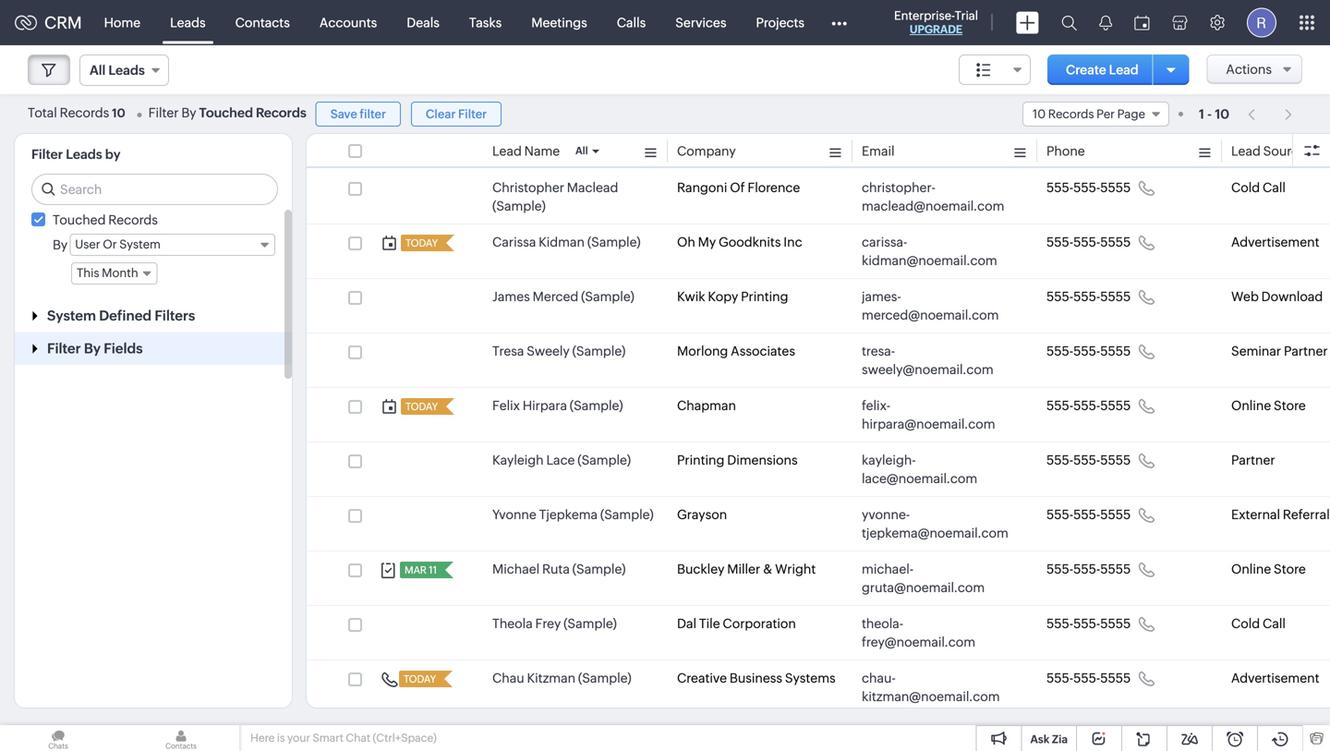 Task type: vqa. For each thing, say whether or not it's contained in the screenshot.


Task type: describe. For each thing, give the bounding box(es) containing it.
online store for michael- gruta@noemail.com
[[1232, 562, 1307, 577]]

crm
[[44, 13, 82, 32]]

(sample) for yvonne tjepkema (sample)
[[601, 507, 654, 522]]

today for felix hirpara (sample)
[[406, 401, 438, 413]]

user or system
[[75, 238, 161, 251]]

search element
[[1051, 0, 1089, 45]]

(sample) for felix hirpara (sample)
[[570, 398, 623, 413]]

advertisement for chau- kitzman@noemail.com
[[1232, 671, 1320, 686]]

user
[[75, 238, 100, 251]]

All Leads field
[[79, 55, 169, 86]]

frey
[[536, 616, 561, 631]]

download
[[1262, 289, 1324, 304]]

christopher maclead (sample) link
[[493, 178, 659, 215]]

online for felix- hirpara@noemail.com
[[1232, 398, 1272, 413]]

profile element
[[1237, 0, 1288, 45]]

ask
[[1031, 733, 1050, 746]]

cold call for christopher- maclead@noemail.com
[[1232, 180, 1286, 195]]

tresa- sweely@noemail.com link
[[862, 342, 1010, 379]]

(ctrl+space)
[[373, 732, 437, 744]]

felix hirpara (sample) link
[[493, 396, 623, 415]]

trial
[[955, 9, 979, 23]]

tresa- sweely@noemail.com
[[862, 344, 994, 377]]

(sample) for kayleigh lace (sample)
[[578, 453, 631, 468]]

michael ruta (sample)
[[493, 562, 626, 577]]

james-
[[862, 289, 902, 304]]

5555 for chau- kitzman@noemail.com
[[1101, 671, 1132, 686]]

enterprise-trial upgrade
[[895, 9, 979, 36]]

yvonne- tjepkema@noemail.com
[[862, 507, 1009, 541]]

tresa sweely (sample)
[[493, 344, 626, 359]]

(sample) for michael ruta (sample)
[[573, 562, 626, 577]]

User Or System field
[[70, 234, 275, 256]]

external
[[1232, 507, 1281, 522]]

external referral
[[1232, 507, 1331, 522]]

ask zia
[[1031, 733, 1068, 746]]

leads for all leads
[[108, 63, 145, 78]]

5555 for christopher- maclead@noemail.com
[[1101, 180, 1132, 195]]

calendar image
[[1135, 15, 1151, 30]]

zia
[[1053, 733, 1068, 746]]

felix- hirpara@noemail.com link
[[862, 396, 1010, 433]]

today for carissa kidman (sample)
[[406, 238, 438, 249]]

leads for filter leads by
[[66, 147, 102, 162]]

by for filter by touched records
[[181, 105, 197, 120]]

filter for filter by touched records
[[148, 105, 179, 120]]

michael-
[[862, 562, 914, 577]]

frey@noemail.com
[[862, 635, 976, 650]]

kayleigh- lace@noemail.com
[[862, 453, 978, 486]]

buckley
[[677, 562, 725, 577]]

yvonne
[[493, 507, 537, 522]]

meetings link
[[517, 0, 602, 45]]

christopher
[[493, 180, 565, 195]]

mar 11
[[405, 565, 437, 576]]

1 horizontal spatial printing
[[741, 289, 789, 304]]

store for felix- hirpara@noemail.com
[[1275, 398, 1307, 413]]

filter for filter by fields
[[47, 341, 81, 357]]

total
[[28, 105, 57, 120]]

kayleigh- lace@noemail.com link
[[862, 451, 1010, 488]]

call for christopher- maclead@noemail.com
[[1263, 180, 1286, 195]]

maclead
[[567, 180, 619, 195]]

james
[[493, 289, 530, 304]]

records for touched records
[[108, 213, 158, 227]]

by
[[105, 147, 121, 162]]

felix
[[493, 398, 520, 413]]

kayleigh lace (sample)
[[493, 453, 631, 468]]

lace
[[547, 453, 575, 468]]

5555 for theola- frey@noemail.com
[[1101, 616, 1132, 631]]

oh my goodknits inc
[[677, 235, 803, 250]]

filter
[[360, 107, 386, 121]]

dal
[[677, 616, 697, 631]]

deals
[[407, 15, 440, 30]]

tjepkema
[[539, 507, 598, 522]]

store for michael- gruta@noemail.com
[[1275, 562, 1307, 577]]

seminar
[[1232, 344, 1282, 359]]

carissa- kidman@noemail.com
[[862, 235, 998, 268]]

carissa kidman (sample)
[[493, 235, 641, 250]]

maclead@noemail.com
[[862, 199, 1005, 213]]

touched records
[[53, 213, 158, 227]]

phone
[[1047, 144, 1086, 159]]

felix- hirpara@noemail.com
[[862, 398, 996, 432]]

555-555-5555 for kayleigh- lace@noemail.com
[[1047, 453, 1132, 468]]

kwik
[[677, 289, 706, 304]]

today for chau kitzman (sample)
[[404, 674, 436, 685]]

create
[[1067, 62, 1107, 77]]

1 horizontal spatial partner
[[1285, 344, 1329, 359]]

tresa sweely (sample) link
[[493, 342, 626, 360]]

per
[[1097, 107, 1116, 121]]

1 horizontal spatial touched
[[199, 105, 253, 120]]

records left save
[[256, 105, 307, 120]]

system inside dropdown button
[[47, 308, 96, 324]]

size image
[[977, 62, 992, 79]]

signals element
[[1089, 0, 1124, 45]]

chapman
[[677, 398, 737, 413]]

james- merced@noemail.com
[[862, 289, 1000, 323]]

row group containing christopher maclead (sample)
[[307, 170, 1331, 715]]

(sample) for tresa sweely (sample)
[[573, 344, 626, 359]]

leads inside leads link
[[170, 15, 206, 30]]

projects link
[[742, 0, 820, 45]]

chau
[[493, 671, 525, 686]]

creative
[[677, 671, 727, 686]]

555-555-5555 for yvonne- tjepkema@noemail.com
[[1047, 507, 1132, 522]]

kopy
[[708, 289, 739, 304]]

merced@noemail.com
[[862, 308, 1000, 323]]

carissa-
[[862, 235, 908, 250]]

create menu element
[[1006, 0, 1051, 45]]

today link for felix
[[401, 398, 440, 415]]

contacts image
[[123, 726, 239, 751]]

5555 for kayleigh- lace@noemail.com
[[1101, 453, 1132, 468]]

by for filter by fields
[[84, 341, 101, 357]]

filter leads by
[[31, 147, 121, 162]]

morlong
[[677, 344, 729, 359]]

carissa kidman (sample) link
[[493, 233, 641, 251]]

chau kitzman (sample) link
[[493, 669, 632, 688]]

kwik kopy printing
[[677, 289, 789, 304]]

10 for 1 - 10
[[1216, 107, 1230, 122]]

1
[[1200, 107, 1205, 122]]

555-555-5555 for theola- frey@noemail.com
[[1047, 616, 1132, 631]]

smart
[[313, 732, 344, 744]]

(sample) for christopher maclead (sample)
[[493, 199, 546, 213]]

cold call for theola- frey@noemail.com
[[1232, 616, 1286, 631]]

tasks
[[469, 15, 502, 30]]

corporation
[[723, 616, 797, 631]]

defined
[[99, 308, 152, 324]]



Task type: locate. For each thing, give the bounding box(es) containing it.
0 horizontal spatial all
[[90, 63, 106, 78]]

online store down seminar partner
[[1232, 398, 1307, 413]]

by left fields
[[84, 341, 101, 357]]

calls link
[[602, 0, 661, 45]]

here
[[250, 732, 275, 744]]

lead left "name"
[[493, 144, 522, 159]]

1 call from the top
[[1263, 180, 1286, 195]]

today link for carissa
[[401, 235, 440, 251]]

0 vertical spatial printing
[[741, 289, 789, 304]]

555-555-5555 for carissa- kidman@noemail.com
[[1047, 235, 1132, 250]]

lead for lead source
[[1232, 144, 1261, 159]]

partner
[[1285, 344, 1329, 359], [1232, 453, 1276, 468]]

2 horizontal spatial by
[[181, 105, 197, 120]]

2 store from the top
[[1275, 562, 1307, 577]]

call
[[1263, 180, 1286, 195], [1263, 616, 1286, 631]]

0 vertical spatial store
[[1275, 398, 1307, 413]]

online down seminar
[[1232, 398, 1272, 413]]

kitzman@noemail.com
[[862, 689, 1001, 704]]

(sample)
[[493, 199, 546, 213], [588, 235, 641, 250], [581, 289, 635, 304], [573, 344, 626, 359], [570, 398, 623, 413], [578, 453, 631, 468], [601, 507, 654, 522], [573, 562, 626, 577], [564, 616, 617, 631], [579, 671, 632, 686]]

0 horizontal spatial 10
[[112, 106, 125, 120]]

(sample) right 'hirpara'
[[570, 398, 623, 413]]

lead left the source
[[1232, 144, 1261, 159]]

cold call
[[1232, 180, 1286, 195], [1232, 616, 1286, 631]]

1 cold call from the top
[[1232, 180, 1286, 195]]

felix-
[[862, 398, 891, 413]]

lead
[[1110, 62, 1139, 77], [493, 144, 522, 159], [1232, 144, 1261, 159]]

10 555-555-5555 from the top
[[1047, 671, 1132, 686]]

1 vertical spatial touched
[[53, 213, 106, 227]]

-
[[1208, 107, 1213, 122]]

by up search text field
[[181, 105, 197, 120]]

tjepkema@noemail.com
[[862, 526, 1009, 541]]

is
[[277, 732, 285, 744]]

0 horizontal spatial partner
[[1232, 453, 1276, 468]]

10 inside field
[[1033, 107, 1046, 121]]

10 right -
[[1216, 107, 1230, 122]]

0 vertical spatial today
[[406, 238, 438, 249]]

online store for felix- hirpara@noemail.com
[[1232, 398, 1307, 413]]

lead for lead name
[[493, 144, 522, 159]]

1 horizontal spatial lead
[[1110, 62, 1139, 77]]

store down 'external referral'
[[1275, 562, 1307, 577]]

lead name
[[493, 144, 560, 159]]

1 horizontal spatial 10
[[1033, 107, 1046, 121]]

1 horizontal spatial all
[[576, 145, 588, 157]]

search image
[[1062, 15, 1078, 30]]

navigation
[[1240, 101, 1303, 128]]

3 5555 from the top
[[1101, 289, 1132, 304]]

1 online store from the top
[[1232, 398, 1307, 413]]

all for all leads
[[90, 63, 106, 78]]

0 horizontal spatial by
[[53, 238, 68, 252]]

chau- kitzman@noemail.com link
[[862, 669, 1010, 706]]

1 vertical spatial advertisement
[[1232, 671, 1320, 686]]

(sample) inside "link"
[[581, 289, 635, 304]]

5555 for james- merced@noemail.com
[[1101, 289, 1132, 304]]

2 5555 from the top
[[1101, 235, 1132, 250]]

2 horizontal spatial lead
[[1232, 144, 1261, 159]]

clear filter
[[426, 107, 487, 121]]

8 555-555-5555 from the top
[[1047, 562, 1132, 577]]

1 horizontal spatial by
[[84, 341, 101, 357]]

theola frey (sample)
[[493, 616, 617, 631]]

2 vertical spatial by
[[84, 341, 101, 357]]

my
[[698, 235, 716, 250]]

store down seminar partner
[[1275, 398, 1307, 413]]

5555 for yvonne- tjepkema@noemail.com
[[1101, 507, 1132, 522]]

5 5555 from the top
[[1101, 398, 1132, 413]]

1 store from the top
[[1275, 398, 1307, 413]]

online down external
[[1232, 562, 1272, 577]]

1 vertical spatial store
[[1275, 562, 1307, 577]]

filter for filter leads by
[[31, 147, 63, 162]]

1 - 10
[[1200, 107, 1230, 122]]

1 vertical spatial by
[[53, 238, 68, 252]]

0 vertical spatial today link
[[401, 235, 440, 251]]

555-555-5555 for christopher- maclead@noemail.com
[[1047, 180, 1132, 195]]

cold for theola- frey@noemail.com
[[1232, 616, 1261, 631]]

cold for christopher- maclead@noemail.com
[[1232, 180, 1261, 195]]

theola frey (sample) link
[[493, 615, 617, 633]]

partner up external
[[1232, 453, 1276, 468]]

0 vertical spatial system
[[119, 238, 161, 251]]

1 vertical spatial today link
[[401, 398, 440, 415]]

filter right clear at the top left
[[458, 107, 487, 121]]

10 left "per"
[[1033, 107, 1046, 121]]

1 vertical spatial system
[[47, 308, 96, 324]]

(sample) right the frey
[[564, 616, 617, 631]]

yvonne tjepkema (sample)
[[493, 507, 654, 522]]

records for 10 records per page
[[1049, 107, 1095, 121]]

by left the user
[[53, 238, 68, 252]]

projects
[[756, 15, 805, 30]]

christopher- maclead@noemail.com
[[862, 180, 1005, 213]]

1 vertical spatial all
[[576, 145, 588, 157]]

&
[[763, 562, 773, 577]]

10 for total records 10
[[112, 106, 125, 120]]

7 555-555-5555 from the top
[[1047, 507, 1132, 522]]

7 5555 from the top
[[1101, 507, 1132, 522]]

0 vertical spatial partner
[[1285, 344, 1329, 359]]

2 cold call from the top
[[1232, 616, 1286, 631]]

5555 for carissa- kidman@noemail.com
[[1101, 235, 1132, 250]]

records for total records 10
[[60, 105, 109, 120]]

Other Modules field
[[820, 8, 860, 37]]

1 vertical spatial printing
[[677, 453, 725, 468]]

1 vertical spatial cold
[[1232, 616, 1261, 631]]

9 5555 from the top
[[1101, 616, 1132, 631]]

system inside field
[[119, 238, 161, 251]]

chau- kitzman@noemail.com
[[862, 671, 1001, 704]]

2 vertical spatial today
[[404, 674, 436, 685]]

1 vertical spatial cold call
[[1232, 616, 1286, 631]]

10 Records Per Page field
[[1023, 102, 1170, 127]]

gruta@noemail.com
[[862, 580, 985, 595]]

2 vertical spatial leads
[[66, 147, 102, 162]]

10 inside total records 10
[[112, 106, 125, 120]]

2 horizontal spatial 10
[[1216, 107, 1230, 122]]

1 advertisement from the top
[[1232, 235, 1320, 250]]

records up user or system
[[108, 213, 158, 227]]

None field
[[960, 55, 1032, 85]]

james- merced@noemail.com link
[[862, 287, 1010, 324]]

4 5555 from the top
[[1101, 344, 1132, 359]]

store
[[1275, 398, 1307, 413], [1275, 562, 1307, 577]]

records right total
[[60, 105, 109, 120]]

upgrade
[[910, 23, 963, 36]]

logo image
[[15, 15, 37, 30]]

0 vertical spatial touched
[[199, 105, 253, 120]]

1 vertical spatial call
[[1263, 616, 1286, 631]]

michael- gruta@noemail.com link
[[862, 560, 1010, 597]]

deals link
[[392, 0, 455, 45]]

(sample) right lace
[[578, 453, 631, 468]]

filter
[[148, 105, 179, 120], [458, 107, 487, 121], [31, 147, 63, 162], [47, 341, 81, 357]]

lead inside button
[[1110, 62, 1139, 77]]

2 online store from the top
[[1232, 562, 1307, 577]]

here is your smart chat (ctrl+space)
[[250, 732, 437, 744]]

call for theola- frey@noemail.com
[[1263, 616, 1286, 631]]

1 horizontal spatial system
[[119, 238, 161, 251]]

system right or
[[119, 238, 161, 251]]

by
[[181, 105, 197, 120], [53, 238, 68, 252], [84, 341, 101, 357]]

online for michael- gruta@noemail.com
[[1232, 562, 1272, 577]]

2 horizontal spatial leads
[[170, 15, 206, 30]]

meetings
[[532, 15, 588, 30]]

lead right create
[[1110, 62, 1139, 77]]

2 vertical spatial today link
[[399, 671, 438, 688]]

seminar partner
[[1232, 344, 1329, 359]]

(sample) for james merced (sample)
[[581, 289, 635, 304]]

miller
[[728, 562, 761, 577]]

printing dimensions
[[677, 453, 798, 468]]

filter down total
[[31, 147, 63, 162]]

(sample) right the kitzman
[[579, 671, 632, 686]]

partner right seminar
[[1285, 344, 1329, 359]]

signals image
[[1100, 15, 1113, 30]]

james merced (sample) link
[[493, 287, 635, 306]]

row group
[[307, 170, 1331, 715]]

5555 for felix- hirpara@noemail.com
[[1101, 398, 1132, 413]]

advertisement for carissa- kidman@noemail.com
[[1232, 235, 1320, 250]]

(sample) right merced
[[581, 289, 635, 304]]

all up total records 10
[[90, 63, 106, 78]]

home
[[104, 15, 141, 30]]

0 vertical spatial leads
[[170, 15, 206, 30]]

0 horizontal spatial printing
[[677, 453, 725, 468]]

of
[[730, 180, 745, 195]]

1 vertical spatial today
[[406, 401, 438, 413]]

(sample) for theola frey (sample)
[[564, 616, 617, 631]]

leads down home
[[108, 63, 145, 78]]

(sample) inside christopher maclead (sample)
[[493, 199, 546, 213]]

printing right kopy
[[741, 289, 789, 304]]

This Month field
[[71, 262, 158, 285]]

kidman
[[539, 235, 585, 250]]

5 555-555-5555 from the top
[[1047, 398, 1132, 413]]

2 555-555-5555 from the top
[[1047, 235, 1132, 250]]

(sample) for carissa kidman (sample)
[[588, 235, 641, 250]]

filter down all leads field
[[148, 105, 179, 120]]

2 cold from the top
[[1232, 616, 1261, 631]]

0 horizontal spatial system
[[47, 308, 96, 324]]

or
[[103, 238, 117, 251]]

leads left by
[[66, 147, 102, 162]]

printing up grayson
[[677, 453, 725, 468]]

9 555-555-5555 from the top
[[1047, 616, 1132, 631]]

yvonne tjepkema (sample) link
[[493, 506, 654, 524]]

month
[[102, 266, 138, 280]]

records inside field
[[1049, 107, 1095, 121]]

carissa
[[493, 235, 536, 250]]

create menu image
[[1017, 12, 1040, 34]]

555-555-5555 for chau- kitzman@noemail.com
[[1047, 671, 1132, 686]]

0 vertical spatial online store
[[1232, 398, 1307, 413]]

theola- frey@noemail.com link
[[862, 615, 1010, 652]]

by inside dropdown button
[[84, 341, 101, 357]]

5555
[[1101, 180, 1132, 195], [1101, 235, 1132, 250], [1101, 289, 1132, 304], [1101, 344, 1132, 359], [1101, 398, 1132, 413], [1101, 453, 1132, 468], [1101, 507, 1132, 522], [1101, 562, 1132, 577], [1101, 616, 1132, 631], [1101, 671, 1132, 686]]

all leads
[[90, 63, 145, 78]]

(sample) right ruta
[[573, 562, 626, 577]]

1 5555 from the top
[[1101, 180, 1132, 195]]

filter inside filter by fields dropdown button
[[47, 341, 81, 357]]

555-555-5555 for felix- hirpara@noemail.com
[[1047, 398, 1132, 413]]

2 online from the top
[[1232, 562, 1272, 577]]

10 up by
[[112, 106, 125, 120]]

2 call from the top
[[1263, 616, 1286, 631]]

felix hirpara (sample)
[[493, 398, 623, 413]]

leads inside all leads field
[[108, 63, 145, 78]]

(sample) for chau kitzman (sample)
[[579, 671, 632, 686]]

mar 11 link
[[400, 562, 439, 579]]

6 5555 from the top
[[1101, 453, 1132, 468]]

michael ruta (sample) link
[[493, 560, 626, 579]]

create lead
[[1067, 62, 1139, 77]]

all up maclead
[[576, 145, 588, 157]]

fields
[[104, 341, 143, 357]]

0 vertical spatial all
[[90, 63, 106, 78]]

5555 for michael- gruta@noemail.com
[[1101, 562, 1132, 577]]

1 horizontal spatial leads
[[108, 63, 145, 78]]

morlong associates
[[677, 344, 796, 359]]

records left "per"
[[1049, 107, 1095, 121]]

0 vertical spatial cold call
[[1232, 180, 1286, 195]]

8 5555 from the top
[[1101, 562, 1132, 577]]

0 horizontal spatial touched
[[53, 213, 106, 227]]

0 vertical spatial cold
[[1232, 180, 1261, 195]]

all for all
[[576, 145, 588, 157]]

0 vertical spatial online
[[1232, 398, 1272, 413]]

filter left fields
[[47, 341, 81, 357]]

(sample) down christopher
[[493, 199, 546, 213]]

this month
[[77, 266, 138, 280]]

5555 for tresa- sweely@noemail.com
[[1101, 344, 1132, 359]]

555-555-5555 for tresa- sweely@noemail.com
[[1047, 344, 1132, 359]]

1 555-555-5555 from the top
[[1047, 180, 1132, 195]]

business
[[730, 671, 783, 686]]

1 vertical spatial partner
[[1232, 453, 1276, 468]]

0 vertical spatial by
[[181, 105, 197, 120]]

(sample) right 'tjepkema'
[[601, 507, 654, 522]]

0 vertical spatial call
[[1263, 180, 1286, 195]]

0 horizontal spatial leads
[[66, 147, 102, 162]]

clear
[[426, 107, 456, 121]]

2 advertisement from the top
[[1232, 671, 1320, 686]]

name
[[525, 144, 560, 159]]

profile image
[[1248, 8, 1277, 37]]

advertisement
[[1232, 235, 1320, 250], [1232, 671, 1320, 686]]

555-555-5555 for michael- gruta@noemail.com
[[1047, 562, 1132, 577]]

4 555-555-5555 from the top
[[1047, 344, 1132, 359]]

buckley miller & wright
[[677, 562, 816, 577]]

leads right home
[[170, 15, 206, 30]]

sweely@noemail.com
[[862, 362, 994, 377]]

mar
[[405, 565, 427, 576]]

1 vertical spatial leads
[[108, 63, 145, 78]]

online store down 'external referral'
[[1232, 562, 1307, 577]]

1 vertical spatial online
[[1232, 562, 1272, 577]]

system up filter by fields
[[47, 308, 96, 324]]

1 cold from the top
[[1232, 180, 1261, 195]]

0 horizontal spatial lead
[[493, 144, 522, 159]]

this
[[77, 266, 99, 280]]

1 vertical spatial online store
[[1232, 562, 1307, 577]]

0 vertical spatial advertisement
[[1232, 235, 1320, 250]]

web download
[[1232, 289, 1324, 304]]

total records 10
[[28, 105, 125, 120]]

inc
[[784, 235, 803, 250]]

system defined filters
[[47, 308, 195, 324]]

source
[[1264, 144, 1307, 159]]

filters
[[155, 308, 195, 324]]

save
[[331, 107, 358, 121]]

tile
[[700, 616, 721, 631]]

Search text field
[[32, 175, 277, 204]]

create lead button
[[1048, 55, 1158, 85]]

all inside field
[[90, 63, 106, 78]]

system defined filters button
[[15, 299, 292, 332]]

chats image
[[0, 726, 116, 751]]

(sample) right sweely
[[573, 344, 626, 359]]

555-555-5555 for james- merced@noemail.com
[[1047, 289, 1132, 304]]

theola-
[[862, 616, 904, 631]]

10 5555 from the top
[[1101, 671, 1132, 686]]

6 555-555-5555 from the top
[[1047, 453, 1132, 468]]

1 online from the top
[[1232, 398, 1272, 413]]

lace@noemail.com
[[862, 471, 978, 486]]

3 555-555-5555 from the top
[[1047, 289, 1132, 304]]

(sample) right kidman at the top left
[[588, 235, 641, 250]]

dimensions
[[728, 453, 798, 468]]

christopher- maclead@noemail.com link
[[862, 178, 1010, 215]]

today link for chau
[[399, 671, 438, 688]]



